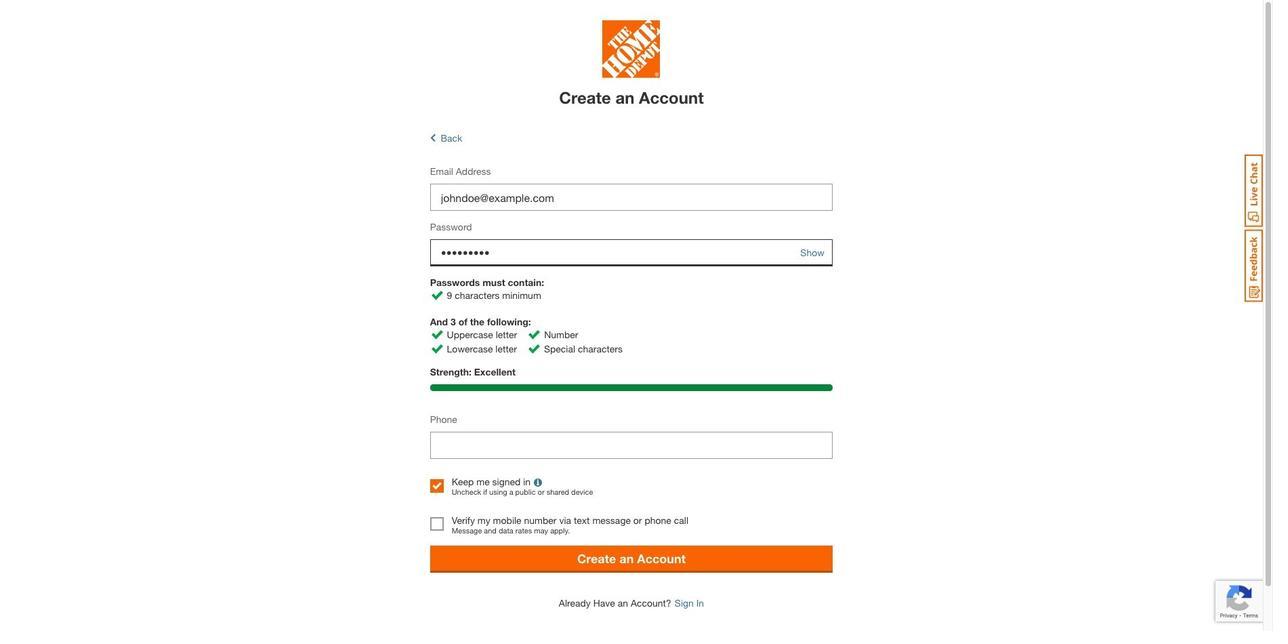 Task type: describe. For each thing, give the bounding box(es) containing it.
feedback link image
[[1245, 229, 1264, 302]]



Task type: vqa. For each thing, say whether or not it's contained in the screenshot.
'back arrow' image
yes



Task type: locate. For each thing, give the bounding box(es) containing it.
live chat image
[[1245, 155, 1264, 227]]

back arrow image
[[430, 132, 436, 144]]

image alt image
[[432, 291, 443, 300], [432, 330, 443, 339], [529, 330, 540, 339], [432, 344, 443, 354], [529, 344, 540, 354]]

None email field
[[430, 184, 833, 211]]

None password field
[[430, 240, 833, 267]]

thd logo image
[[603, 20, 661, 81]]

None text field
[[430, 432, 833, 459]]



